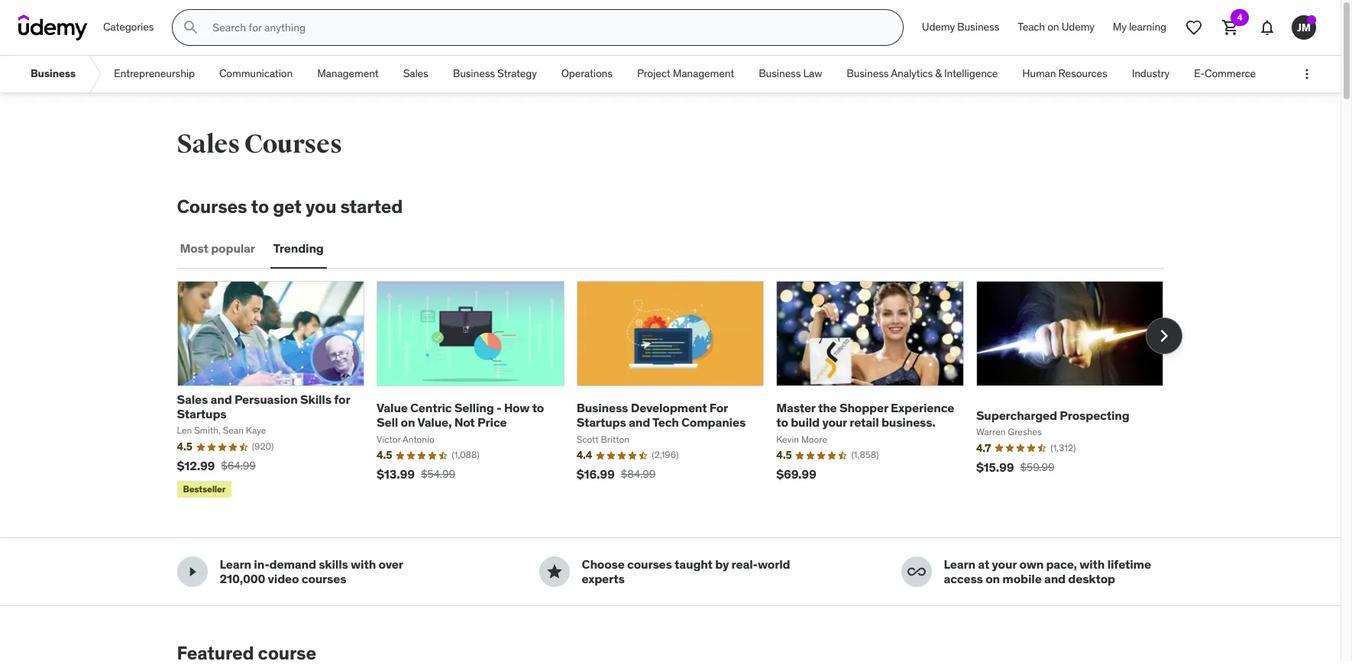Task type: vqa. For each thing, say whether or not it's contained in the screenshot.
Faqs
no



Task type: locate. For each thing, give the bounding box(es) containing it.
business left analytics
[[847, 67, 889, 80]]

startups left tech
[[577, 415, 626, 431]]

1 learn from the left
[[220, 557, 251, 573]]

1 horizontal spatial and
[[629, 415, 650, 431]]

management right project
[[673, 67, 735, 80]]

1 vertical spatial your
[[992, 557, 1017, 573]]

0 vertical spatial and
[[211, 392, 232, 407]]

1 horizontal spatial courses
[[627, 557, 672, 573]]

project management
[[637, 67, 735, 80]]

courses left taught
[[627, 557, 672, 573]]

0 horizontal spatial udemy
[[922, 20, 955, 34]]

1 vertical spatial sales
[[177, 128, 240, 160]]

lifetime
[[1108, 557, 1152, 573]]

startups inside the sales and persuasion skills for startups
[[177, 407, 227, 422]]

medium image
[[183, 564, 201, 582], [908, 564, 926, 582]]

business left "strategy"
[[453, 67, 495, 80]]

and
[[211, 392, 232, 407], [629, 415, 650, 431], [1045, 572, 1066, 587]]

management left sales link
[[317, 67, 379, 80]]

my learning link
[[1104, 9, 1176, 46]]

with left over
[[351, 557, 376, 573]]

choose
[[582, 557, 625, 573]]

2 management from the left
[[673, 67, 735, 80]]

entrepreneurship
[[114, 67, 195, 80]]

1 medium image from the left
[[183, 564, 201, 582]]

to left get
[[251, 195, 269, 219]]

the
[[818, 401, 837, 416]]

0 horizontal spatial management
[[317, 67, 379, 80]]

on inside learn at your own pace, with lifetime access on mobile and desktop
[[986, 572, 1000, 587]]

learn left at
[[944, 557, 976, 573]]

business for business development for startups and tech companies
[[577, 401, 628, 416]]

project management link
[[625, 56, 747, 92]]

intelligence
[[945, 67, 998, 80]]

on
[[1048, 20, 1060, 34], [401, 415, 415, 431], [986, 572, 1000, 587]]

persuasion
[[235, 392, 298, 407]]

2 with from the left
[[1080, 557, 1105, 573]]

sales link
[[391, 56, 441, 92]]

business strategy link
[[441, 56, 549, 92]]

courses to get you started
[[177, 195, 403, 219]]

-
[[497, 401, 502, 416]]

communication
[[219, 67, 293, 80]]

sales for sales
[[403, 67, 429, 80]]

courses up most popular
[[177, 195, 247, 219]]

arrow pointing to subcategory menu links image
[[88, 56, 102, 92]]

sales and persuasion skills for startups link
[[177, 392, 350, 422]]

learn inside learn in-demand skills with over 210,000 video courses
[[220, 557, 251, 573]]

on right teach
[[1048, 20, 1060, 34]]

business law
[[759, 67, 823, 80]]

and left tech
[[629, 415, 650, 431]]

udemy inside "udemy business" link
[[922, 20, 955, 34]]

e-commerce link
[[1182, 56, 1269, 92]]

real-
[[732, 557, 758, 573]]

experience
[[891, 401, 955, 416]]

teach on udemy
[[1018, 20, 1095, 34]]

your right build
[[823, 415, 847, 431]]

commerce
[[1205, 67, 1257, 80]]

courses right video
[[302, 572, 347, 587]]

management
[[317, 67, 379, 80], [673, 67, 735, 80]]

4
[[1238, 11, 1243, 23]]

get
[[273, 195, 302, 219]]

master the shopper experience to build your retail business. link
[[777, 401, 955, 431]]

to right how
[[532, 401, 544, 416]]

value,
[[418, 415, 452, 431]]

business development for startups and tech companies link
[[577, 401, 746, 431]]

startups
[[177, 407, 227, 422], [577, 415, 626, 431]]

medium image for learn in-demand skills with over 210,000 video courses
[[183, 564, 201, 582]]

learn for learn at your own pace, with lifetime access on mobile and desktop
[[944, 557, 976, 573]]

wishlist image
[[1185, 18, 1204, 37]]

udemy up &
[[922, 20, 955, 34]]

1 horizontal spatial medium image
[[908, 564, 926, 582]]

1 horizontal spatial startups
[[577, 415, 626, 431]]

2 horizontal spatial and
[[1045, 572, 1066, 587]]

medium image left "210,000"
[[183, 564, 201, 582]]

learn inside learn at your own pace, with lifetime access on mobile and desktop
[[944, 557, 976, 573]]

0 horizontal spatial medium image
[[183, 564, 201, 582]]

courses
[[627, 557, 672, 573], [302, 572, 347, 587]]

2 vertical spatial on
[[986, 572, 1000, 587]]

business left law
[[759, 67, 801, 80]]

1 vertical spatial on
[[401, 415, 415, 431]]

human resources link
[[1011, 56, 1120, 92]]

my
[[1113, 20, 1127, 34]]

learn for learn in-demand skills with over 210,000 video courses
[[220, 557, 251, 573]]

master the shopper experience to build your retail business.
[[777, 401, 955, 431]]

medium image for learn at your own pace, with lifetime access on mobile and desktop
[[908, 564, 926, 582]]

1 horizontal spatial learn
[[944, 557, 976, 573]]

most
[[180, 241, 209, 256]]

on left mobile
[[986, 572, 1000, 587]]

to left build
[[777, 415, 789, 431]]

1 horizontal spatial to
[[532, 401, 544, 416]]

2 horizontal spatial on
[[1048, 20, 1060, 34]]

4 link
[[1213, 9, 1250, 46]]

and inside business development for startups and tech companies
[[629, 415, 650, 431]]

1 horizontal spatial on
[[986, 572, 1000, 587]]

0 horizontal spatial startups
[[177, 407, 227, 422]]

udemy
[[922, 20, 955, 34], [1062, 20, 1095, 34]]

learn
[[220, 557, 251, 573], [944, 557, 976, 573]]

1 udemy from the left
[[922, 20, 955, 34]]

how
[[504, 401, 530, 416]]

operations link
[[549, 56, 625, 92]]

sales for sales and persuasion skills for startups
[[177, 392, 208, 407]]

communication link
[[207, 56, 305, 92]]

2 medium image from the left
[[908, 564, 926, 582]]

learn at your own pace, with lifetime access on mobile and desktop
[[944, 557, 1152, 587]]

courses up courses to get you started
[[244, 128, 342, 160]]

learn left in-
[[220, 557, 251, 573]]

business.
[[882, 415, 936, 431]]

0 vertical spatial sales
[[403, 67, 429, 80]]

Search for anything text field
[[210, 15, 885, 41]]

1 horizontal spatial udemy
[[1062, 20, 1095, 34]]

0 horizontal spatial your
[[823, 415, 847, 431]]

started
[[341, 195, 403, 219]]

e-commerce
[[1195, 67, 1257, 80]]

strategy
[[498, 67, 537, 80]]

value centric selling - how to sell on value, not price link
[[377, 401, 544, 431]]

sales inside the sales and persuasion skills for startups
[[177, 392, 208, 407]]

0 horizontal spatial to
[[251, 195, 269, 219]]

0 vertical spatial your
[[823, 415, 847, 431]]

and right own
[[1045, 572, 1066, 587]]

operations
[[562, 67, 613, 80]]

mobile
[[1003, 572, 1042, 587]]

on right sell
[[401, 415, 415, 431]]

2 learn from the left
[[944, 557, 976, 573]]

1 horizontal spatial with
[[1080, 557, 1105, 573]]

medium image left "access"
[[908, 564, 926, 582]]

business
[[958, 20, 1000, 34], [31, 67, 76, 80], [453, 67, 495, 80], [759, 67, 801, 80], [847, 67, 889, 80], [577, 401, 628, 416]]

entrepreneurship link
[[102, 56, 207, 92]]

taught
[[675, 557, 713, 573]]

with
[[351, 557, 376, 573], [1080, 557, 1105, 573]]

your right at
[[992, 557, 1017, 573]]

0 horizontal spatial with
[[351, 557, 376, 573]]

0 horizontal spatial and
[[211, 392, 232, 407]]

business inside business development for startups and tech companies
[[577, 401, 628, 416]]

to inside master the shopper experience to build your retail business.
[[777, 415, 789, 431]]

2 vertical spatial sales
[[177, 392, 208, 407]]

1 vertical spatial and
[[629, 415, 650, 431]]

0 horizontal spatial learn
[[220, 557, 251, 573]]

0 horizontal spatial on
[[401, 415, 415, 431]]

1 with from the left
[[351, 557, 376, 573]]

2 udemy from the left
[[1062, 20, 1095, 34]]

udemy left my
[[1062, 20, 1095, 34]]

1 horizontal spatial your
[[992, 557, 1017, 573]]

startups left persuasion
[[177, 407, 227, 422]]

0 vertical spatial on
[[1048, 20, 1060, 34]]

price
[[478, 415, 507, 431]]

business left tech
[[577, 401, 628, 416]]

teach on udemy link
[[1009, 9, 1104, 46]]

not
[[454, 415, 475, 431]]

business for business strategy
[[453, 67, 495, 80]]

with right the pace,
[[1080, 557, 1105, 573]]

my learning
[[1113, 20, 1167, 34]]

1 horizontal spatial management
[[673, 67, 735, 80]]

0 horizontal spatial courses
[[302, 572, 347, 587]]

1 management from the left
[[317, 67, 379, 80]]

and left persuasion
[[211, 392, 232, 407]]

2 horizontal spatial to
[[777, 415, 789, 431]]

2 vertical spatial and
[[1045, 572, 1066, 587]]

with inside learn in-demand skills with over 210,000 video courses
[[351, 557, 376, 573]]



Task type: describe. For each thing, give the bounding box(es) containing it.
supercharged
[[977, 408, 1058, 423]]

1 vertical spatial courses
[[177, 195, 247, 219]]

business analytics & intelligence
[[847, 67, 998, 80]]

submit search image
[[182, 18, 201, 37]]

business development for startups and tech companies
[[577, 401, 746, 431]]

courses inside choose courses taught by real-world experts
[[627, 557, 672, 573]]

business law link
[[747, 56, 835, 92]]

business for business analytics & intelligence
[[847, 67, 889, 80]]

law
[[804, 67, 823, 80]]

human
[[1023, 67, 1057, 80]]

jm
[[1298, 20, 1311, 34]]

desktop
[[1069, 572, 1116, 587]]

video
[[268, 572, 299, 587]]

categories button
[[94, 9, 163, 46]]

resources
[[1059, 67, 1108, 80]]

industry link
[[1120, 56, 1182, 92]]

&
[[936, 67, 942, 80]]

shopper
[[840, 401, 889, 416]]

categories
[[103, 20, 154, 34]]

choose courses taught by real-world experts
[[582, 557, 791, 587]]

your inside learn at your own pace, with lifetime access on mobile and desktop
[[992, 557, 1017, 573]]

own
[[1020, 557, 1044, 573]]

medium image
[[545, 564, 564, 582]]

shopping cart with 4 items image
[[1222, 18, 1240, 37]]

udemy inside teach on udemy link
[[1062, 20, 1095, 34]]

supercharged prospecting
[[977, 408, 1130, 423]]

for
[[710, 401, 728, 416]]

0 vertical spatial courses
[[244, 128, 342, 160]]

sales courses
[[177, 128, 342, 160]]

development
[[631, 401, 707, 416]]

your inside master the shopper experience to build your retail business.
[[823, 415, 847, 431]]

build
[[791, 415, 820, 431]]

business strategy
[[453, 67, 537, 80]]

pace,
[[1047, 557, 1078, 573]]

management link
[[305, 56, 391, 92]]

jm link
[[1286, 9, 1323, 46]]

retail
[[850, 415, 879, 431]]

in-
[[254, 557, 269, 573]]

next image
[[1152, 324, 1177, 348]]

sales and persuasion skills for startups
[[177, 392, 350, 422]]

to inside value centric selling - how to sell on value, not price
[[532, 401, 544, 416]]

supercharged prospecting link
[[977, 408, 1130, 423]]

carousel element
[[177, 281, 1183, 502]]

by
[[716, 557, 729, 573]]

more subcategory menu links image
[[1300, 66, 1315, 82]]

sell
[[377, 415, 398, 431]]

notifications image
[[1259, 18, 1277, 37]]

trending
[[274, 241, 324, 256]]

for
[[334, 392, 350, 407]]

over
[[379, 557, 403, 573]]

selling
[[455, 401, 494, 416]]

value
[[377, 401, 408, 416]]

business link
[[18, 56, 88, 92]]

business analytics & intelligence link
[[835, 56, 1011, 92]]

e-
[[1195, 67, 1205, 80]]

analytics
[[891, 67, 933, 80]]

most popular button
[[177, 231, 258, 267]]

business left arrow pointing to subcategory menu links icon
[[31, 67, 76, 80]]

trending button
[[270, 231, 327, 267]]

centric
[[410, 401, 452, 416]]

business for business law
[[759, 67, 801, 80]]

you
[[306, 195, 337, 219]]

world
[[758, 557, 791, 573]]

and inside the sales and persuasion skills for startups
[[211, 392, 232, 407]]

learn in-demand skills with over 210,000 video courses
[[220, 557, 403, 587]]

udemy business
[[922, 20, 1000, 34]]

on inside value centric selling - how to sell on value, not price
[[401, 415, 415, 431]]

and inside learn at your own pace, with lifetime access on mobile and desktop
[[1045, 572, 1066, 587]]

udemy image
[[18, 15, 88, 41]]

you have alerts image
[[1308, 15, 1317, 24]]

at
[[979, 557, 990, 573]]

tech
[[653, 415, 679, 431]]

sales for sales courses
[[177, 128, 240, 160]]

demand
[[269, 557, 316, 573]]

courses inside learn in-demand skills with over 210,000 video courses
[[302, 572, 347, 587]]

companies
[[682, 415, 746, 431]]

with inside learn at your own pace, with lifetime access on mobile and desktop
[[1080, 557, 1105, 573]]

skills
[[300, 392, 332, 407]]

teach
[[1018, 20, 1046, 34]]

210,000
[[220, 572, 265, 587]]

skills
[[319, 557, 348, 573]]

most popular
[[180, 241, 255, 256]]

value centric selling - how to sell on value, not price
[[377, 401, 544, 431]]

master
[[777, 401, 816, 416]]

startups inside business development for startups and tech companies
[[577, 415, 626, 431]]

business up intelligence
[[958, 20, 1000, 34]]

prospecting
[[1060, 408, 1130, 423]]

industry
[[1132, 67, 1170, 80]]

project
[[637, 67, 671, 80]]

learning
[[1130, 20, 1167, 34]]

popular
[[211, 241, 255, 256]]

udemy business link
[[913, 9, 1009, 46]]

access
[[944, 572, 983, 587]]



